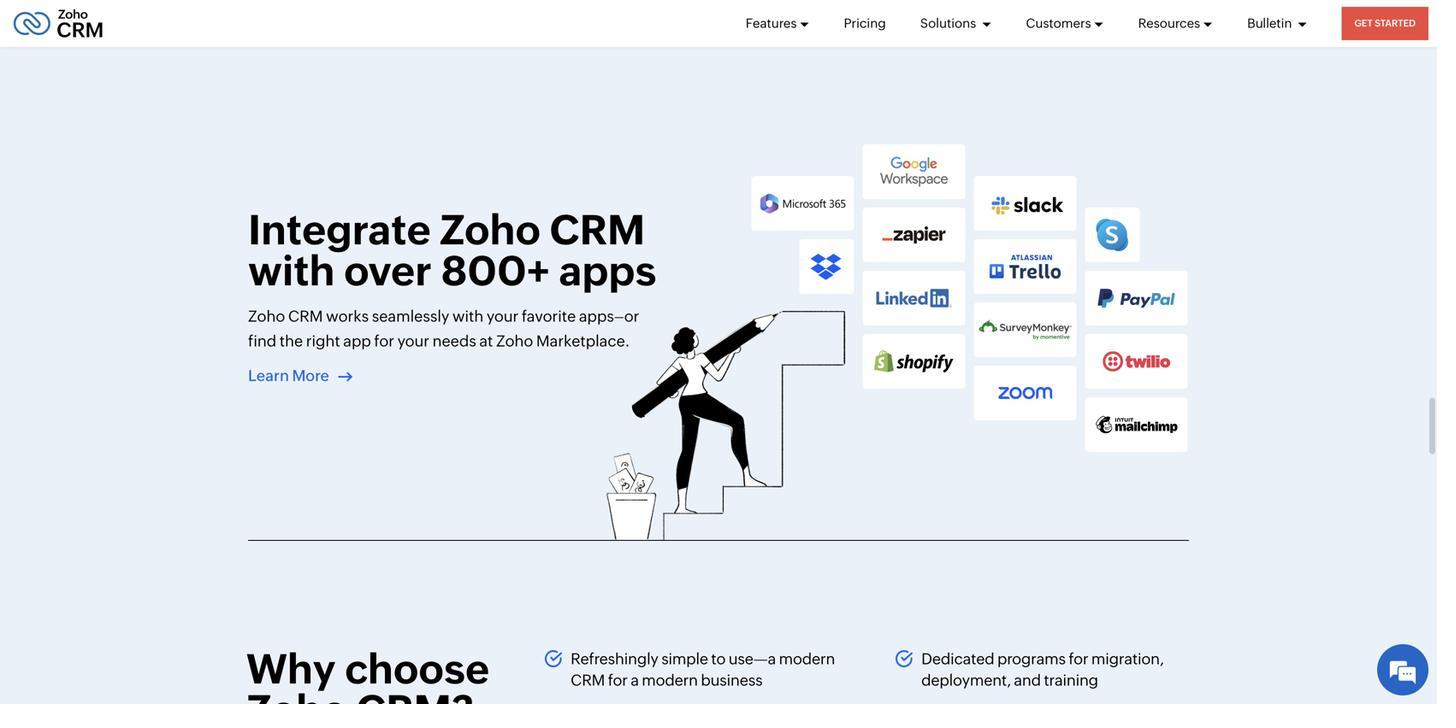 Task type: locate. For each thing, give the bounding box(es) containing it.
refreshingly
[[571, 651, 659, 668]]

learn
[[248, 367, 289, 385]]

your down seamlessly at left
[[398, 333, 429, 350]]

crm inside refreshingly simple to use—a modern crm for a modern business
[[571, 672, 605, 690]]

dedicated
[[922, 651, 995, 668]]

solutions
[[920, 16, 979, 31]]

features link
[[746, 0, 810, 47]]

crm software image
[[601, 311, 846, 542]]

for inside zoho crm works seamlessly with your favorite apps–or find the right app for your needs at zoho marketplace.
[[374, 333, 394, 350]]

0 horizontal spatial your
[[398, 333, 429, 350]]

with inside zoho crm works seamlessly with your favorite apps–or find the right app for your needs at zoho marketplace.
[[453, 308, 484, 326]]

migration,
[[1092, 651, 1164, 668]]

for right app on the top left
[[374, 333, 394, 350]]

seamlessly
[[372, 308, 449, 326]]

1 horizontal spatial your
[[487, 308, 519, 326]]

0 vertical spatial zoho
[[440, 207, 541, 254]]

1 horizontal spatial for
[[608, 672, 628, 690]]

learn more link
[[248, 354, 351, 385]]

1 vertical spatial with
[[453, 308, 484, 326]]

features
[[746, 16, 797, 31]]

marketplace.
[[536, 333, 630, 350]]

modern down simple
[[642, 672, 698, 690]]

simple
[[662, 651, 708, 668]]

2 vertical spatial for
[[608, 672, 628, 690]]

0 vertical spatial crm
[[550, 207, 645, 254]]

right
[[306, 333, 340, 350]]

training
[[1044, 672, 1098, 690]]

zoho
[[440, 207, 541, 254], [248, 308, 285, 326], [496, 333, 533, 350]]

pricing
[[844, 16, 886, 31]]

with up needs
[[453, 308, 484, 326]]

your up at
[[487, 308, 519, 326]]

800
[[441, 248, 527, 295]]

1 vertical spatial modern
[[642, 672, 698, 690]]

1 vertical spatial for
[[1069, 651, 1089, 668]]

with
[[248, 248, 335, 295], [453, 308, 484, 326]]

modern right use—a at the right bottom of page
[[779, 651, 835, 668]]

the
[[280, 333, 303, 350]]

1 vertical spatial zoho
[[248, 308, 285, 326]]

0 vertical spatial with
[[248, 248, 335, 295]]

0 vertical spatial for
[[374, 333, 394, 350]]

needs
[[433, 333, 476, 350]]

for inside refreshingly simple to use—a modern crm for a modern business
[[608, 672, 628, 690]]

for inside dedicated programs for migration, deployment, and training
[[1069, 651, 1089, 668]]

crm
[[550, 207, 645, 254], [288, 308, 323, 326], [571, 672, 605, 690]]

modern
[[779, 651, 835, 668], [642, 672, 698, 690]]

1 vertical spatial crm
[[288, 308, 323, 326]]

zoho crm logo image
[[13, 5, 104, 42]]

bulletin link
[[1248, 0, 1308, 47]]

0 horizontal spatial modern
[[642, 672, 698, 690]]

1 horizontal spatial modern
[[779, 651, 835, 668]]

1 horizontal spatial with
[[453, 308, 484, 326]]

0 horizontal spatial for
[[374, 333, 394, 350]]

2 vertical spatial crm
[[571, 672, 605, 690]]

2 horizontal spatial for
[[1069, 651, 1089, 668]]

started
[[1375, 18, 1416, 29]]

for left a
[[608, 672, 628, 690]]

zoho crm works seamlessly with your favorite apps–or find the right app for your needs at zoho marketplace.
[[248, 308, 639, 350]]

for up training
[[1069, 651, 1089, 668]]

favorite
[[522, 308, 576, 326]]

a
[[631, 672, 639, 690]]

dedicated programs for migration, deployment, and training
[[922, 651, 1164, 690]]

0 horizontal spatial with
[[248, 248, 335, 295]]

your
[[487, 308, 519, 326], [398, 333, 429, 350]]

for
[[374, 333, 394, 350], [1069, 651, 1089, 668], [608, 672, 628, 690]]

with up "the"
[[248, 248, 335, 295]]



Task type: describe. For each thing, give the bounding box(es) containing it.
developer platform image
[[314, 0, 1125, 33]]

at
[[479, 333, 493, 350]]

with inside 'integrate zoho crm with over 800 + apps'
[[248, 248, 335, 295]]

integrate
[[248, 207, 431, 254]]

customers
[[1026, 16, 1091, 31]]

why choose
[[246, 646, 490, 693]]

2 vertical spatial zoho
[[496, 333, 533, 350]]

resources
[[1138, 16, 1200, 31]]

deployment,
[[922, 672, 1011, 690]]

resources link
[[1138, 0, 1213, 47]]

get
[[1355, 18, 1373, 29]]

apps–or
[[579, 308, 639, 326]]

1 vertical spatial your
[[398, 333, 429, 350]]

and
[[1014, 672, 1041, 690]]

app
[[343, 333, 371, 350]]

over
[[344, 248, 432, 295]]

0 vertical spatial modern
[[779, 651, 835, 668]]

pricing link
[[844, 0, 886, 47]]

solutions link
[[920, 0, 992, 47]]

programs
[[998, 651, 1066, 668]]

find
[[248, 333, 276, 350]]

apps
[[559, 248, 657, 295]]

+
[[527, 248, 550, 295]]

crm inside 'integrate zoho crm with over 800 + apps'
[[550, 207, 645, 254]]

0 vertical spatial your
[[487, 308, 519, 326]]

canvas builder image
[[0, 0, 272, 33]]

more
[[292, 367, 329, 385]]

works
[[326, 308, 369, 326]]

get started
[[1355, 18, 1416, 29]]

integrate zoho crm with over 800 + apps
[[248, 207, 657, 295]]

get started link
[[1342, 7, 1429, 40]]

choose
[[345, 646, 490, 693]]

learn more
[[248, 367, 332, 385]]

crm inside zoho crm works seamlessly with your favorite apps–or find the right app for your needs at zoho marketplace.
[[288, 308, 323, 326]]

refreshingly simple to use—a modern crm for a modern business
[[571, 651, 835, 690]]

why
[[246, 646, 336, 693]]

business
[[701, 672, 763, 690]]

crm integrations - crm marketplace image
[[752, 144, 1188, 452]]

to
[[711, 651, 726, 668]]

bulletin
[[1248, 16, 1295, 31]]

zoho inside 'integrate zoho crm with over 800 + apps'
[[440, 207, 541, 254]]

use—a
[[729, 651, 776, 668]]



Task type: vqa. For each thing, say whether or not it's contained in the screenshot.
CRM?
no



